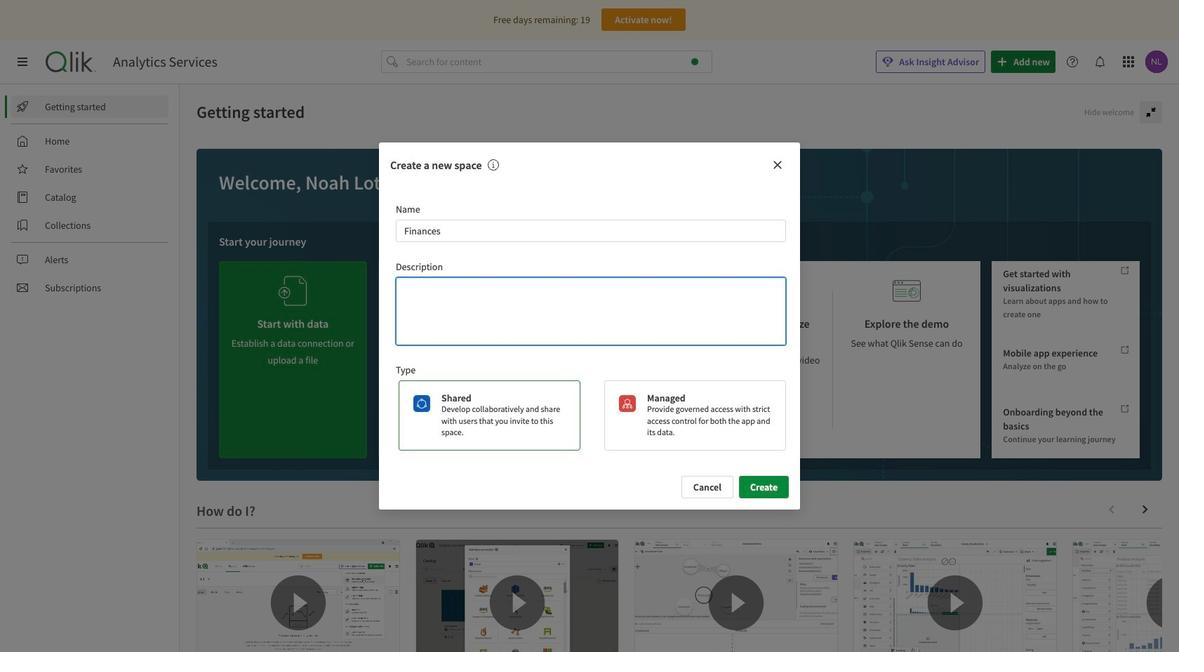 Task type: vqa. For each thing, say whether or not it's contained in the screenshot.
text field
yes



Task type: describe. For each thing, give the bounding box(es) containing it.
how do i load data into an app? image
[[416, 540, 618, 652]]

close sidebar menu image
[[17, 56, 28, 67]]

close image
[[772, 159, 783, 170]]

how do i create an app? image
[[197, 540, 399, 652]]

how do i create a visualization? image
[[854, 540, 1056, 652]]

invite users image
[[438, 267, 466, 304]]

hide welcome image
[[1145, 107, 1157, 118]]

analytics services element
[[113, 53, 217, 70]]



Task type: locate. For each thing, give the bounding box(es) containing it.
dialog
[[379, 142, 800, 510]]

option group
[[393, 380, 786, 451]]

how do i define data associations? image
[[635, 540, 837, 652]]

explore the demo image
[[893, 272, 921, 310]]

main content
[[180, 84, 1179, 652]]

learn how to analyze data image
[[745, 272, 773, 310]]

None text field
[[396, 220, 786, 242], [396, 277, 786, 345], [396, 220, 786, 242], [396, 277, 786, 345]]

home badge image
[[691, 58, 698, 65]]

navigation pane element
[[0, 90, 179, 305]]

analyze sample data image
[[597, 272, 625, 310]]



